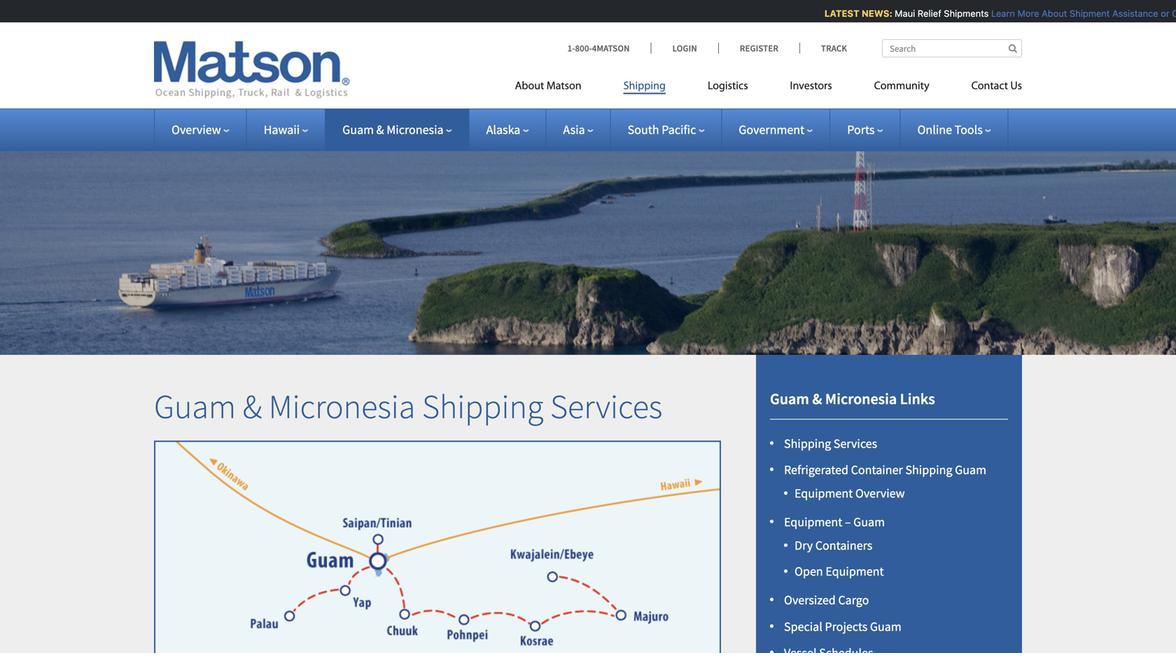 Task type: vqa. For each thing, say whether or not it's contained in the screenshot.
the middle LENGTH:
no



Task type: describe. For each thing, give the bounding box(es) containing it.
overview link
[[172, 122, 229, 138]]

about matson link
[[515, 74, 603, 103]]

more
[[1014, 8, 1036, 19]]

guam & micronesia shipping services
[[154, 385, 663, 427]]

government link
[[739, 122, 813, 138]]

learn more about shipment assistance or co link
[[988, 8, 1176, 19]]

asia link
[[563, 122, 594, 138]]

1-800-4matson link
[[568, 42, 651, 54]]

4matson
[[592, 42, 630, 54]]

co
[[1169, 8, 1176, 19]]

south pacific link
[[628, 122, 705, 138]]

overview inside guam & micronesia links section
[[856, 486, 905, 501]]

hawaii
[[264, 122, 300, 138]]

micronesia for guam & micronesia
[[387, 122, 444, 138]]

container
[[851, 462, 903, 478]]

refrigerated container shipping guam
[[784, 462, 987, 478]]

equipment overview
[[795, 486, 905, 501]]

blue matson logo with ocean, shipping, truck, rail and logistics written beneath it. image
[[154, 41, 350, 99]]

equipment for equipment overview
[[795, 486, 853, 501]]

online tools link
[[918, 122, 991, 138]]

or
[[1157, 8, 1166, 19]]

shipments
[[940, 8, 985, 19]]

open equipment
[[795, 564, 884, 579]]

special
[[784, 619, 823, 635]]

logistics link
[[687, 74, 769, 103]]

links
[[900, 389, 935, 409]]

equipment – guam link
[[784, 514, 885, 530]]

latest
[[821, 8, 856, 19]]

oversized
[[784, 592, 836, 608]]

& for guam & micronesia shipping services
[[243, 385, 262, 427]]

refrigerated
[[784, 462, 849, 478]]

map guam image
[[154, 441, 721, 653]]

open equipment link
[[795, 564, 884, 579]]

alaska link
[[486, 122, 529, 138]]

Search search field
[[882, 39, 1022, 57]]

about matson
[[515, 81, 582, 92]]

special projects guam
[[784, 619, 902, 635]]

contact us
[[972, 81, 1022, 92]]

projects
[[825, 619, 868, 635]]

register
[[740, 42, 779, 54]]

ports
[[847, 122, 875, 138]]

equipment overview link
[[795, 486, 905, 501]]

matson containership sailing for guam shipping service. image
[[0, 129, 1176, 355]]

investors link
[[769, 74, 853, 103]]

government
[[739, 122, 805, 138]]

register link
[[718, 42, 800, 54]]

0 horizontal spatial overview
[[172, 122, 221, 138]]

guam & micronesia link
[[343, 122, 452, 138]]

track
[[821, 42, 847, 54]]

learn
[[988, 8, 1012, 19]]

community
[[874, 81, 930, 92]]

us
[[1011, 81, 1022, 92]]

pacific
[[662, 122, 696, 138]]

maui
[[891, 8, 912, 19]]

alaska
[[486, 122, 521, 138]]

equipment – guam
[[784, 514, 885, 530]]

latest news: maui relief shipments learn more about shipment assistance or co
[[821, 8, 1176, 19]]



Task type: locate. For each thing, give the bounding box(es) containing it.
micronesia inside section
[[825, 389, 897, 409]]

None search field
[[882, 39, 1022, 57]]

dry containers link
[[795, 538, 873, 554]]

asia
[[563, 122, 585, 138]]

logistics
[[708, 81, 748, 92]]

investors
[[790, 81, 832, 92]]

login
[[673, 42, 697, 54]]

1 horizontal spatial about
[[1038, 8, 1064, 19]]

special projects guam link
[[784, 619, 902, 635]]

hawaii link
[[264, 122, 308, 138]]

800-
[[575, 42, 592, 54]]

1 vertical spatial services
[[834, 436, 878, 452]]

& inside section
[[813, 389, 822, 409]]

1 vertical spatial equipment
[[784, 514, 843, 530]]

top menu navigation
[[515, 74, 1022, 103]]

services
[[550, 385, 663, 427], [834, 436, 878, 452]]

about right more
[[1038, 8, 1064, 19]]

relief
[[914, 8, 938, 19]]

guam
[[343, 122, 374, 138], [154, 385, 236, 427], [770, 389, 809, 409], [955, 462, 987, 478], [854, 514, 885, 530], [870, 619, 902, 635]]

& for guam & micronesia links
[[813, 389, 822, 409]]

equipment for equipment – guam
[[784, 514, 843, 530]]

shipping services
[[784, 436, 878, 452]]

search image
[[1009, 44, 1017, 53]]

dry
[[795, 538, 813, 554]]

1 horizontal spatial &
[[377, 122, 384, 138]]

ports link
[[847, 122, 883, 138]]

1 vertical spatial overview
[[856, 486, 905, 501]]

0 horizontal spatial &
[[243, 385, 262, 427]]

equipment
[[795, 486, 853, 501], [784, 514, 843, 530], [826, 564, 884, 579]]

1 horizontal spatial services
[[834, 436, 878, 452]]

guam & micronesia
[[343, 122, 444, 138]]

about left matson
[[515, 81, 544, 92]]

0 horizontal spatial about
[[515, 81, 544, 92]]

south
[[628, 122, 659, 138]]

containers
[[816, 538, 873, 554]]

equipment up dry
[[784, 514, 843, 530]]

online
[[918, 122, 952, 138]]

–
[[845, 514, 851, 530]]

dry containers
[[795, 538, 873, 554]]

0 vertical spatial overview
[[172, 122, 221, 138]]

contact
[[972, 81, 1008, 92]]

assistance
[[1109, 8, 1155, 19]]

open
[[795, 564, 823, 579]]

tools
[[955, 122, 983, 138]]

news:
[[858, 8, 889, 19]]

0 vertical spatial equipment
[[795, 486, 853, 501]]

0 horizontal spatial services
[[550, 385, 663, 427]]

shipping link
[[603, 74, 687, 103]]

matson
[[547, 81, 582, 92]]

refrigerated container shipping guam link
[[784, 462, 987, 478]]

services inside guam & micronesia links section
[[834, 436, 878, 452]]

shipment
[[1066, 8, 1107, 19]]

1-800-4matson
[[568, 42, 630, 54]]

south pacific
[[628, 122, 696, 138]]

micronesia for guam & micronesia shipping services
[[269, 385, 416, 427]]

overview
[[172, 122, 221, 138], [856, 486, 905, 501]]

online tools
[[918, 122, 983, 138]]

guam image
[[369, 529, 527, 653], [369, 553, 527, 653], [541, 567, 699, 653], [335, 582, 493, 653], [396, 605, 553, 653], [613, 605, 771, 653], [278, 609, 436, 653], [454, 610, 611, 653], [527, 615, 684, 653]]

equipment down refrigerated
[[795, 486, 853, 501]]

about
[[1038, 8, 1064, 19], [515, 81, 544, 92]]

2 horizontal spatial &
[[813, 389, 822, 409]]

1 vertical spatial about
[[515, 81, 544, 92]]

guam & micronesia links
[[770, 389, 935, 409]]

about inside about matson link
[[515, 81, 544, 92]]

0 vertical spatial services
[[550, 385, 663, 427]]

micronesia
[[387, 122, 444, 138], [269, 385, 416, 427], [825, 389, 897, 409]]

&
[[377, 122, 384, 138], [243, 385, 262, 427], [813, 389, 822, 409]]

1 horizontal spatial overview
[[856, 486, 905, 501]]

track link
[[800, 42, 847, 54]]

1-
[[568, 42, 575, 54]]

micronesia for guam & micronesia links
[[825, 389, 897, 409]]

oversized cargo link
[[784, 592, 869, 608]]

login link
[[651, 42, 718, 54]]

2 vertical spatial equipment
[[826, 564, 884, 579]]

contact us link
[[951, 74, 1022, 103]]

& for guam & micronesia
[[377, 122, 384, 138]]

0 vertical spatial about
[[1038, 8, 1064, 19]]

shipping
[[624, 81, 666, 92], [422, 385, 544, 427], [784, 436, 831, 452], [906, 462, 953, 478]]

cargo
[[838, 592, 869, 608]]

equipment down the containers
[[826, 564, 884, 579]]

shipping services link
[[784, 436, 878, 452]]

oversized cargo
[[784, 592, 869, 608]]

guam & micronesia links section
[[739, 355, 1040, 653]]

shipping inside top menu navigation
[[624, 81, 666, 92]]

community link
[[853, 74, 951, 103]]



